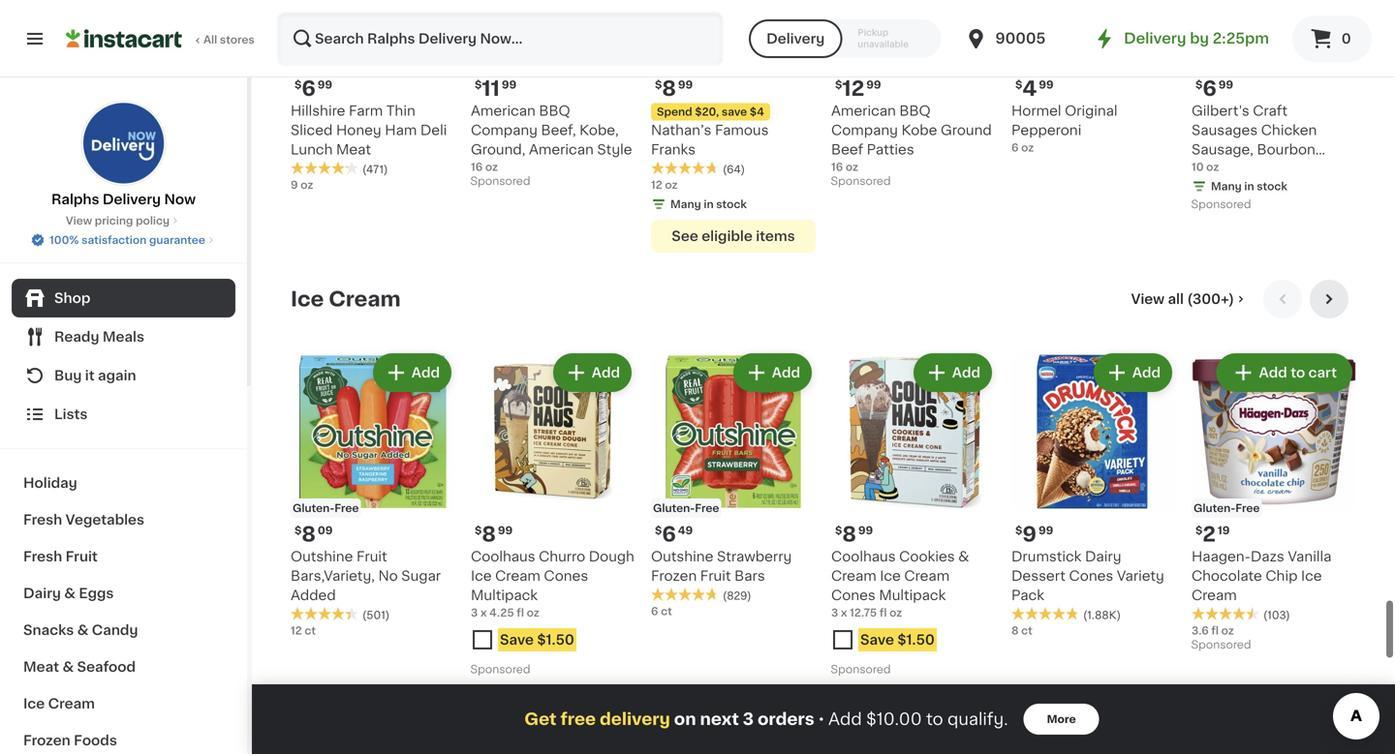Task type: describe. For each thing, give the bounding box(es) containing it.
ralphs delivery now link
[[51, 101, 196, 209]]

chicken
[[1261, 123, 1317, 137]]

honey
[[336, 123, 381, 137]]

spend $20, save $4
[[657, 106, 764, 117]]

meat & seafood link
[[12, 649, 235, 686]]

multipack inside the "coolhaus churro dough ice cream cones multipack 3 x 4.25 fl oz"
[[471, 589, 538, 602]]

19
[[1218, 525, 1230, 536]]

coolhaus churro dough ice cream cones multipack 3 x 4.25 fl oz
[[471, 550, 635, 618]]

ct for 8
[[305, 626, 316, 636]]

1 horizontal spatial many in stock
[[1211, 181, 1288, 192]]

12 for 8
[[291, 626, 302, 636]]

& for eggs
[[64, 587, 76, 601]]

kobe,
[[580, 123, 619, 137]]

vegetables
[[65, 514, 144, 527]]

view all (300+)
[[1131, 292, 1234, 306]]

outshine for 6
[[651, 550, 714, 564]]

•
[[818, 712, 825, 727]]

cones inside the "coolhaus churro dough ice cream cones multipack 3 x 4.25 fl oz"
[[544, 570, 588, 583]]

$ 11 99
[[475, 78, 517, 99]]

99 for hillshire farm thin sliced honey ham deli lunch meat
[[318, 79, 332, 90]]

churro
[[539, 550, 585, 564]]

again
[[98, 369, 136, 383]]

free for 6
[[695, 503, 719, 514]]

90005
[[995, 31, 1046, 46]]

99 for coolhaus cookies & cream ice cream cones multipack
[[858, 525, 873, 536]]

$1.50 for cones
[[898, 633, 935, 647]]

add inside treatment tracker modal dialog
[[828, 712, 862, 728]]

deli
[[420, 123, 447, 137]]

add button for 8
[[375, 355, 450, 390]]

fruit for outshine
[[357, 550, 387, 564]]

8 for coolhaus churro dough ice cream cones multipack
[[482, 524, 496, 545]]

ice inside haagen-dazs vanilla chocolate chip ice cream
[[1301, 570, 1322, 583]]

11
[[482, 78, 500, 99]]

fl inside coolhaus cookies & cream ice cream cones multipack 3 x 12.75 fl oz
[[880, 608, 887, 618]]

dazs
[[1251, 550, 1285, 564]]

delivery button
[[749, 19, 842, 58]]

nathan's
[[651, 123, 712, 137]]

sponsored badge image for 11
[[471, 176, 530, 187]]

ct for 6
[[661, 606, 672, 617]]

snacks & candy
[[23, 624, 138, 638]]

added
[[291, 589, 336, 602]]

sliced
[[291, 123, 333, 137]]

vanilla
[[1288, 550, 1332, 564]]

$ 9 99
[[1015, 524, 1054, 545]]

outshine strawberry frozen fruit bars
[[651, 550, 792, 583]]

buy it again
[[54, 369, 136, 383]]

$ for outshine fruit bars,variety, no sugar added
[[295, 525, 302, 536]]

fresh fruit link
[[12, 539, 235, 576]]

$ 4 99
[[1015, 78, 1054, 99]]

frozen inside outshine strawberry frozen fruit bars
[[651, 570, 697, 583]]

ct for 9
[[1021, 626, 1033, 636]]

gluten- for 2
[[1194, 503, 1236, 514]]

gluten-free for 8
[[293, 503, 359, 514]]

sponsored badge image for 12
[[831, 176, 890, 187]]

coolhaus for cream
[[831, 550, 896, 564]]

sausage,
[[1192, 143, 1254, 156]]

12 oz
[[651, 180, 678, 190]]

spend
[[657, 106, 692, 117]]

0 vertical spatial 9
[[291, 180, 298, 190]]

product group containing 9
[[1012, 350, 1176, 639]]

0 vertical spatial ice cream link
[[291, 288, 401, 311]]

0 horizontal spatial many in stock
[[671, 199, 747, 210]]

ready meals
[[54, 330, 144, 344]]

0 horizontal spatial many
[[671, 199, 701, 210]]

save
[[722, 106, 747, 117]]

0 horizontal spatial meat
[[23, 661, 59, 674]]

$ for hillshire farm thin sliced honey ham deli lunch meat
[[295, 79, 302, 90]]

gluten- for 6
[[653, 503, 695, 514]]

dairy inside drumstick dairy dessert cones variety pack
[[1085, 550, 1122, 564]]

on
[[674, 712, 696, 728]]

(64)
[[723, 164, 745, 175]]

oz inside american bbq company beef, kobe, ground, american style 16 oz
[[485, 162, 498, 172]]

$ for drumstick dairy dessert cones variety pack
[[1015, 525, 1023, 536]]

4 add button from the left
[[915, 355, 990, 390]]

$ 8 99 for coolhaus cookies & cream ice cream cones multipack
[[835, 524, 873, 545]]

bbq for 11
[[539, 104, 570, 117]]

1 horizontal spatial stock
[[1257, 181, 1288, 192]]

0 horizontal spatial delivery
[[103, 193, 161, 206]]

9 oz
[[291, 180, 313, 190]]

oz down franks
[[665, 180, 678, 190]]

fresh fruit
[[23, 550, 98, 564]]

12 inside "product" group
[[842, 78, 865, 99]]

$ for coolhaus cookies & cream ice cream cones multipack
[[835, 525, 842, 536]]

save $1.50 button for multipack
[[471, 625, 636, 660]]

candy
[[92, 624, 138, 638]]

fl inside "product" group
[[1212, 626, 1219, 636]]

strawberry
[[717, 550, 792, 564]]

$ for american bbq company kobe ground beef patties
[[835, 79, 842, 90]]

view pricing policy link
[[66, 213, 181, 229]]

lists link
[[12, 395, 235, 434]]

to inside treatment tracker modal dialog
[[926, 712, 943, 728]]

bars,variety,
[[291, 570, 375, 583]]

delivery for delivery by 2:25pm
[[1124, 31, 1187, 46]]

99 for spend $20, save $4
[[678, 79, 693, 90]]

3 inside the "coolhaus churro dough ice cream cones multipack 3 x 4.25 fl oz"
[[471, 608, 478, 618]]

0 button
[[1293, 16, 1372, 62]]

oz right the 3.6
[[1222, 626, 1234, 636]]

oz inside american bbq company kobe ground beef patties 16 oz
[[846, 162, 858, 172]]

get
[[524, 712, 557, 728]]

ralphs delivery now logo image
[[81, 101, 166, 186]]

oz inside the "coolhaus churro dough ice cream cones multipack 3 x 4.25 fl oz"
[[527, 608, 539, 618]]

to inside button
[[1291, 366, 1305, 380]]

4.25
[[489, 608, 514, 618]]

company for 11
[[471, 123, 538, 137]]

see eligible items
[[672, 229, 795, 243]]

view pricing policy
[[66, 216, 170, 226]]

drumstick dairy dessert cones variety pack
[[1012, 550, 1165, 602]]

instacart logo image
[[66, 27, 182, 50]]

original
[[1065, 104, 1118, 117]]

more button
[[1024, 704, 1099, 735]]

seafood
[[77, 661, 136, 674]]

lists
[[54, 408, 88, 422]]

$ for american bbq company beef, kobe, ground, american style
[[475, 79, 482, 90]]

stores
[[220, 34, 255, 45]]

coolhaus for ice
[[471, 550, 535, 564]]

american for 12
[[831, 104, 896, 117]]

buy
[[54, 369, 82, 383]]

99 for american bbq company kobe ground beef patties
[[866, 79, 881, 90]]

12 ct
[[291, 626, 316, 636]]

x inside coolhaus cookies & cream ice cream cones multipack 3 x 12.75 fl oz
[[841, 608, 847, 618]]

sponsored badge image for 6
[[1192, 199, 1250, 211]]

kobe
[[902, 123, 937, 137]]

fresh for fresh vegetables
[[23, 514, 62, 527]]

99 for hormel original pepperoni
[[1039, 79, 1054, 90]]

more
[[1047, 715, 1076, 725]]

100%
[[50, 235, 79, 246]]

$ 8 99 for spend $20, save $4
[[655, 78, 693, 99]]

100% satisfaction guarantee button
[[30, 229, 217, 248]]

3.6 fl oz
[[1192, 626, 1234, 636]]

gluten-free for 6
[[653, 503, 719, 514]]

9 inside "product" group
[[1023, 524, 1037, 545]]

(1.88k)
[[1083, 610, 1121, 621]]

snacks & candy link
[[12, 612, 235, 649]]

items
[[756, 229, 795, 243]]

see eligible items button
[[651, 220, 816, 253]]

6 down $ 6 49
[[651, 606, 658, 617]]

farm
[[349, 104, 383, 117]]

free for 2
[[1236, 503, 1260, 514]]

product group containing 11
[[471, 0, 636, 192]]

save $1.50 for multipack
[[500, 633, 574, 647]]

1 horizontal spatial in
[[1244, 181, 1254, 192]]

sponsored badge image for 2
[[1192, 640, 1250, 651]]

$1.50 for multipack
[[537, 633, 574, 647]]

cones inside drumstick dairy dessert cones variety pack
[[1069, 570, 1114, 583]]

16 inside american bbq company kobe ground beef patties 16 oz
[[831, 162, 843, 172]]

$20,
[[695, 106, 719, 117]]

gluten-free for 2
[[1194, 503, 1260, 514]]

sausages
[[1192, 123, 1258, 137]]

$ for haagen-dazs vanilla chocolate chip ice cream
[[1196, 525, 1203, 536]]

policy
[[136, 216, 170, 226]]

gluten- for 8
[[293, 503, 335, 514]]

delivery for delivery
[[767, 32, 825, 46]]

view all (300+) link
[[1131, 289, 1248, 309]]

chip
[[1266, 570, 1298, 583]]

(300+)
[[1187, 292, 1234, 306]]

add to cart
[[1259, 366, 1337, 380]]

dessert
[[1012, 570, 1066, 583]]



Task type: vqa. For each thing, say whether or not it's contained in the screenshot.
the Costco to the top
no



Task type: locate. For each thing, give the bounding box(es) containing it.
frozen foods
[[23, 734, 117, 748]]

2 horizontal spatial cones
[[1069, 570, 1114, 583]]

free up bars,variety,
[[335, 503, 359, 514]]

0 horizontal spatial dairy
[[23, 587, 61, 601]]

6 for outshine strawberry frozen fruit bars
[[662, 524, 676, 545]]

product group containing 12
[[831, 0, 996, 192]]

0 horizontal spatial company
[[471, 123, 538, 137]]

1 horizontal spatial $1.50
[[898, 633, 935, 647]]

6 ct
[[651, 606, 672, 617]]

0 horizontal spatial stock
[[716, 199, 747, 210]]

view left all
[[1131, 292, 1165, 306]]

2 horizontal spatial ct
[[1021, 626, 1033, 636]]

$ 6 49
[[655, 524, 693, 545]]

ct
[[661, 606, 672, 617], [305, 626, 316, 636], [1021, 626, 1033, 636]]

$ for gilbert's craft sausages chicken sausage, bourbon apple
[[1196, 79, 1203, 90]]

$ for outshine strawberry frozen fruit bars
[[655, 525, 662, 536]]

2 horizontal spatial delivery
[[1124, 31, 1187, 46]]

1 vertical spatial ice cream link
[[12, 686, 235, 723]]

$ up gilbert's
[[1196, 79, 1203, 90]]

bbq
[[539, 104, 570, 117], [900, 104, 931, 117]]

$1.50 down the "coolhaus churro dough ice cream cones multipack 3 x 4.25 fl oz"
[[537, 633, 574, 647]]

style
[[597, 143, 632, 156]]

add button
[[375, 355, 450, 390], [555, 355, 630, 390], [735, 355, 810, 390], [915, 355, 990, 390], [1096, 355, 1171, 390]]

3 right next
[[743, 712, 754, 728]]

1 outshine from the left
[[291, 550, 353, 564]]

1 horizontal spatial save
[[860, 633, 894, 647]]

8 for outshine fruit bars,variety, no sugar added
[[302, 524, 316, 545]]

view for view pricing policy
[[66, 216, 92, 226]]

to left cart in the right of the page
[[1291, 366, 1305, 380]]

american inside american bbq company kobe ground beef patties 16 oz
[[831, 104, 896, 117]]

1 vertical spatial 12
[[651, 180, 662, 190]]

holiday
[[23, 477, 77, 490]]

1 vertical spatial meat
[[23, 661, 59, 674]]

$ 8 99 up coolhaus cookies & cream ice cream cones multipack 3 x 12.75 fl oz
[[835, 524, 873, 545]]

cream inside haagen-dazs vanilla chocolate chip ice cream
[[1192, 589, 1237, 602]]

craft
[[1253, 104, 1288, 117]]

& right "cookies"
[[958, 550, 969, 564]]

now
[[164, 193, 196, 206]]

2 add button from the left
[[555, 355, 630, 390]]

0 horizontal spatial fruit
[[65, 550, 98, 564]]

service type group
[[749, 19, 941, 58]]

gluten- up 49
[[653, 503, 695, 514]]

2 bbq from the left
[[900, 104, 931, 117]]

$1.50 down coolhaus cookies & cream ice cream cones multipack 3 x 12.75 fl oz
[[898, 633, 935, 647]]

sponsored badge image
[[471, 176, 530, 187], [831, 176, 890, 187], [1192, 199, 1250, 211], [1192, 640, 1250, 651], [471, 665, 530, 676], [831, 665, 890, 676]]

company inside american bbq company beef, kobe, ground, american style 16 oz
[[471, 123, 538, 137]]

12 down added
[[291, 626, 302, 636]]

12 down service type group
[[842, 78, 865, 99]]

2 gluten- from the left
[[653, 503, 695, 514]]

many in stock down apple at right
[[1211, 181, 1288, 192]]

company up beef
[[831, 123, 898, 137]]

1 horizontal spatial 12
[[651, 180, 662, 190]]

cream inside the "coolhaus churro dough ice cream cones multipack 3 x 4.25 fl oz"
[[495, 570, 541, 583]]

x inside the "coolhaus churro dough ice cream cones multipack 3 x 4.25 fl oz"
[[481, 608, 487, 618]]

3
[[471, 608, 478, 618], [831, 608, 838, 618], [743, 712, 754, 728]]

company up ground,
[[471, 123, 538, 137]]

save
[[500, 633, 534, 647], [860, 633, 894, 647]]

cones down churro
[[544, 570, 588, 583]]

1 horizontal spatial cones
[[831, 589, 876, 602]]

1 horizontal spatial gluten-free
[[653, 503, 719, 514]]

& for candy
[[77, 624, 89, 638]]

2 horizontal spatial $ 8 99
[[835, 524, 873, 545]]

stock down the bourbon at the right top
[[1257, 181, 1288, 192]]

oz down lunch
[[301, 180, 313, 190]]

save $1.50
[[500, 633, 574, 647], [860, 633, 935, 647]]

1 horizontal spatial delivery
[[767, 32, 825, 46]]

1 bbq from the left
[[539, 104, 570, 117]]

2 x from the left
[[841, 608, 847, 618]]

hormel
[[1012, 104, 1062, 117]]

chocolate
[[1192, 570, 1262, 583]]

buy it again link
[[12, 357, 235, 395]]

add button for 9
[[1096, 355, 1171, 390]]

variety
[[1117, 570, 1165, 583]]

american bbq company kobe ground beef patties 16 oz
[[831, 104, 992, 172]]

1 vertical spatial fresh
[[23, 550, 62, 564]]

save for cones
[[860, 633, 894, 647]]

99 inside $ 4 99
[[1039, 79, 1054, 90]]

100% satisfaction guarantee
[[50, 235, 205, 246]]

16 inside american bbq company beef, kobe, ground, american style 16 oz
[[471, 162, 483, 172]]

$ inside $ 6 49
[[655, 525, 662, 536]]

0 vertical spatial meat
[[336, 143, 371, 156]]

to right "$10.00"
[[926, 712, 943, 728]]

save down 12.75 at the right bottom of page
[[860, 633, 894, 647]]

2 horizontal spatial gluten-
[[1194, 503, 1236, 514]]

dairy up variety
[[1085, 550, 1122, 564]]

foods
[[74, 734, 117, 748]]

0 horizontal spatial 9
[[291, 180, 298, 190]]

outshine down $ 6 49
[[651, 550, 714, 564]]

6 inside hormel original pepperoni 6 oz
[[1012, 142, 1019, 153]]

2 coolhaus from the left
[[831, 550, 896, 564]]

1 vertical spatial ice cream
[[23, 698, 95, 711]]

apple
[[1192, 162, 1232, 176]]

oz inside hormel original pepperoni 6 oz
[[1021, 142, 1034, 153]]

0 horizontal spatial gluten-
[[293, 503, 335, 514]]

gluten-
[[293, 503, 335, 514], [653, 503, 695, 514], [1194, 503, 1236, 514]]

free for 8
[[335, 503, 359, 514]]

99 for drumstick dairy dessert cones variety pack
[[1039, 525, 1054, 536]]

pepperoni
[[1012, 123, 1082, 137]]

$ left 49
[[655, 525, 662, 536]]

0 horizontal spatial frozen
[[23, 734, 70, 748]]

ice inside the "coolhaus churro dough ice cream cones multipack 3 x 4.25 fl oz"
[[471, 570, 492, 583]]

$ for coolhaus churro dough ice cream cones multipack
[[475, 525, 482, 536]]

sugar
[[401, 570, 441, 583]]

16
[[471, 162, 483, 172], [831, 162, 843, 172]]

fl right the 3.6
[[1212, 626, 1219, 636]]

$ 6 99 up gilbert's
[[1196, 78, 1234, 99]]

sponsored badge image down 4.25
[[471, 665, 530, 676]]

6 for hillshire farm thin sliced honey ham deli lunch meat
[[302, 78, 316, 99]]

99 for gilbert's craft sausages chicken sausage, bourbon apple
[[1219, 79, 1234, 90]]

9 up the drumstick
[[1023, 524, 1037, 545]]

x left 12.75 at the right bottom of page
[[841, 608, 847, 618]]

bbq inside american bbq company beef, kobe, ground, american style 16 oz
[[539, 104, 570, 117]]

1 vertical spatial view
[[1131, 292, 1165, 306]]

0 horizontal spatial cones
[[544, 570, 588, 583]]

0 horizontal spatial x
[[481, 608, 487, 618]]

save $1.50 button down the "coolhaus churro dough ice cream cones multipack 3 x 4.25 fl oz"
[[471, 625, 636, 660]]

0 horizontal spatial free
[[335, 503, 359, 514]]

0 horizontal spatial ice cream link
[[12, 686, 235, 723]]

next
[[700, 712, 739, 728]]

fresh for fresh fruit
[[23, 550, 62, 564]]

0 horizontal spatial to
[[926, 712, 943, 728]]

add to cart button
[[1219, 355, 1351, 390]]

sponsored badge image down 3.6 fl oz
[[1192, 640, 1250, 651]]

gilbert's craft sausages chicken sausage, bourbon apple
[[1192, 104, 1317, 176]]

1 add button from the left
[[375, 355, 450, 390]]

$ for spend $20, save $4
[[655, 79, 662, 90]]

& for seafood
[[62, 661, 74, 674]]

add button inside "product" group
[[1096, 355, 1171, 390]]

1 horizontal spatial 9
[[1023, 524, 1037, 545]]

1 horizontal spatial many
[[1211, 181, 1242, 192]]

$ inside $ 8 09
[[295, 525, 302, 536]]

2 company from the left
[[831, 123, 898, 137]]

meat down honey
[[336, 143, 371, 156]]

ct down added
[[305, 626, 316, 636]]

ready meals button
[[12, 318, 235, 357]]

1 vertical spatial stock
[[716, 199, 747, 210]]

1 horizontal spatial ct
[[661, 606, 672, 617]]

view inside view all (300+) link
[[1131, 292, 1165, 306]]

cones
[[544, 570, 588, 583], [1069, 570, 1114, 583], [831, 589, 876, 602]]

1 horizontal spatial 3
[[743, 712, 754, 728]]

gluten-free up 49
[[653, 503, 719, 514]]

eggs
[[79, 587, 114, 601]]

2 horizontal spatial fl
[[1212, 626, 1219, 636]]

gilbert's
[[1192, 104, 1250, 117]]

0 vertical spatial 12
[[842, 78, 865, 99]]

2 $1.50 from the left
[[898, 633, 935, 647]]

outshine inside outshine fruit bars,variety, no sugar added
[[291, 550, 353, 564]]

view inside view pricing policy link
[[66, 216, 92, 226]]

0 horizontal spatial 3
[[471, 608, 478, 618]]

dairy & eggs link
[[12, 576, 235, 612]]

free up dazs
[[1236, 503, 1260, 514]]

2 vertical spatial 12
[[291, 626, 302, 636]]

0 horizontal spatial ct
[[305, 626, 316, 636]]

all
[[1168, 292, 1184, 306]]

2 horizontal spatial gluten-free
[[1194, 503, 1260, 514]]

0 horizontal spatial view
[[66, 216, 92, 226]]

add button for 6
[[735, 355, 810, 390]]

$ up coolhaus cookies & cream ice cream cones multipack 3 x 12.75 fl oz
[[835, 525, 842, 536]]

6 up hillshire
[[302, 78, 316, 99]]

$ inside $ 2 19
[[1196, 525, 1203, 536]]

$ 8 99 up the "coolhaus churro dough ice cream cones multipack 3 x 4.25 fl oz"
[[475, 524, 513, 545]]

1 free from the left
[[335, 503, 359, 514]]

10 oz
[[1192, 162, 1219, 172]]

coolhaus inside the "coolhaus churro dough ice cream cones multipack 3 x 4.25 fl oz"
[[471, 550, 535, 564]]

item carousel region
[[291, 280, 1357, 689]]

0 vertical spatial stock
[[1257, 181, 1288, 192]]

outshine for 8
[[291, 550, 353, 564]]

2 fresh from the top
[[23, 550, 62, 564]]

6 left 49
[[662, 524, 676, 545]]

it
[[85, 369, 95, 383]]

99 up the "coolhaus churro dough ice cream cones multipack 3 x 4.25 fl oz"
[[498, 525, 513, 536]]

0 horizontal spatial save
[[500, 633, 534, 647]]

1 save $1.50 button from the left
[[471, 625, 636, 660]]

all
[[203, 34, 217, 45]]

None search field
[[277, 12, 724, 66]]

1 save from the left
[[500, 633, 534, 647]]

fresh
[[23, 514, 62, 527], [23, 550, 62, 564]]

99 up the drumstick
[[1039, 525, 1054, 536]]

1 vertical spatial in
[[704, 199, 714, 210]]

view for view all (300+)
[[1131, 292, 1165, 306]]

8 up 4.25
[[482, 524, 496, 545]]

coolhaus up 4.25
[[471, 550, 535, 564]]

12 for spend $20, save $4
[[651, 180, 662, 190]]

oz right 10
[[1207, 162, 1219, 172]]

10
[[1192, 162, 1204, 172]]

cones inside coolhaus cookies & cream ice cream cones multipack 3 x 12.75 fl oz
[[831, 589, 876, 602]]

hillshire
[[291, 104, 345, 117]]

sponsored badge image down 12.75 at the right bottom of page
[[831, 665, 890, 676]]

(829)
[[723, 591, 751, 601]]

99 inside "$ 11 99"
[[502, 79, 517, 90]]

add inside button
[[1259, 366, 1288, 380]]

0 vertical spatial dairy
[[1085, 550, 1122, 564]]

3 inside treatment tracker modal dialog
[[743, 712, 754, 728]]

2 horizontal spatial free
[[1236, 503, 1260, 514]]

2 $ 6 99 from the left
[[1196, 78, 1234, 99]]

6 for gilbert's craft sausages chicken sausage, bourbon apple
[[1203, 78, 1217, 99]]

0 horizontal spatial $1.50
[[537, 633, 574, 647]]

1 horizontal spatial x
[[841, 608, 847, 618]]

1 horizontal spatial outshine
[[651, 550, 714, 564]]

0 horizontal spatial 16
[[471, 162, 483, 172]]

0 horizontal spatial save $1.50 button
[[471, 625, 636, 660]]

many
[[1211, 181, 1242, 192], [671, 199, 701, 210]]

$ inside $ 12 99
[[835, 79, 842, 90]]

oz right 12.75 at the right bottom of page
[[890, 608, 902, 618]]

eligible
[[702, 229, 753, 243]]

1 horizontal spatial gluten-
[[653, 503, 695, 514]]

$
[[295, 79, 302, 90], [475, 79, 482, 90], [655, 79, 662, 90], [835, 79, 842, 90], [1015, 79, 1023, 90], [1196, 79, 1203, 90], [295, 525, 302, 536], [475, 525, 482, 536], [655, 525, 662, 536], [835, 525, 842, 536], [1015, 525, 1023, 536], [1196, 525, 1203, 536]]

3 left 4.25
[[471, 608, 478, 618]]

0 horizontal spatial multipack
[[471, 589, 538, 602]]

bbq up kobe
[[900, 104, 931, 117]]

0 horizontal spatial bbq
[[539, 104, 570, 117]]

0 horizontal spatial $ 6 99
[[295, 78, 332, 99]]

99 inside $ 12 99
[[866, 79, 881, 90]]

outshine fruit bars,variety, no sugar added
[[291, 550, 441, 602]]

0 vertical spatial frozen
[[651, 570, 697, 583]]

fruit for fresh
[[65, 550, 98, 564]]

bbq for 12
[[900, 104, 931, 117]]

99 inside $ 9 99
[[1039, 525, 1054, 536]]

fresh vegetables
[[23, 514, 144, 527]]

cones up 12.75 at the right bottom of page
[[831, 589, 876, 602]]

delivery by 2:25pm
[[1124, 31, 1269, 46]]

2 horizontal spatial 12
[[842, 78, 865, 99]]

2 gluten-free from the left
[[653, 503, 719, 514]]

2 horizontal spatial fruit
[[700, 570, 731, 583]]

1 gluten-free from the left
[[293, 503, 359, 514]]

shop
[[54, 292, 91, 305]]

fl inside the "coolhaus churro dough ice cream cones multipack 3 x 4.25 fl oz"
[[517, 608, 524, 618]]

8 up the spend
[[662, 78, 676, 99]]

1 coolhaus from the left
[[471, 550, 535, 564]]

thin
[[386, 104, 415, 117]]

x left 4.25
[[481, 608, 487, 618]]

$ inside $ 9 99
[[1015, 525, 1023, 536]]

1 horizontal spatial dairy
[[1085, 550, 1122, 564]]

frozen up 6 ct
[[651, 570, 697, 583]]

1 horizontal spatial free
[[695, 503, 719, 514]]

3 free from the left
[[1236, 503, 1260, 514]]

meat & seafood
[[23, 661, 136, 674]]

frozen foods link
[[12, 723, 235, 755]]

fruit inside outshine fruit bars,variety, no sugar added
[[357, 550, 387, 564]]

patties
[[867, 143, 914, 156]]

franks
[[651, 143, 696, 156]]

0 horizontal spatial fl
[[517, 608, 524, 618]]

$ 8 99
[[655, 78, 693, 99], [475, 524, 513, 545], [835, 524, 873, 545]]

bbq inside american bbq company kobe ground beef patties 16 oz
[[900, 104, 931, 117]]

1 16 from the left
[[471, 162, 483, 172]]

save down 4.25
[[500, 633, 534, 647]]

oz right 4.25
[[527, 608, 539, 618]]

12 down franks
[[651, 180, 662, 190]]

american for 11
[[471, 104, 536, 117]]

1 horizontal spatial ice cream link
[[291, 288, 401, 311]]

1 horizontal spatial company
[[831, 123, 898, 137]]

guarantee
[[149, 235, 205, 246]]

oz inside coolhaus cookies & cream ice cream cones multipack 3 x 12.75 fl oz
[[890, 608, 902, 618]]

save $1.50 button for cones
[[831, 625, 996, 660]]

gluten-free up 09
[[293, 503, 359, 514]]

in
[[1244, 181, 1254, 192], [704, 199, 714, 210]]

3 inside coolhaus cookies & cream ice cream cones multipack 3 x 12.75 fl oz
[[831, 608, 838, 618]]

1 horizontal spatial 16
[[831, 162, 843, 172]]

99 up coolhaus cookies & cream ice cream cones multipack 3 x 12.75 fl oz
[[858, 525, 873, 536]]

3 add button from the left
[[735, 355, 810, 390]]

1 x from the left
[[481, 608, 487, 618]]

$ 6 99 for gilbert's
[[1196, 78, 1234, 99]]

2 free from the left
[[695, 503, 719, 514]]

2 16 from the left
[[831, 162, 843, 172]]

1 gluten- from the left
[[293, 503, 335, 514]]

1 horizontal spatial $ 8 99
[[655, 78, 693, 99]]

(471)
[[362, 164, 388, 175]]

delivery inside button
[[767, 32, 825, 46]]

company inside american bbq company kobe ground beef patties 16 oz
[[831, 123, 898, 137]]

0 vertical spatial many
[[1211, 181, 1242, 192]]

1 save $1.50 from the left
[[500, 633, 574, 647]]

american down "$ 11 99"
[[471, 104, 536, 117]]

$ up hormel
[[1015, 79, 1023, 90]]

oz down ground,
[[485, 162, 498, 172]]

company for 12
[[831, 123, 898, 137]]

meat down snacks
[[23, 661, 59, 674]]

ice cream inside item carousel region
[[291, 289, 401, 309]]

1 $1.50 from the left
[[537, 633, 574, 647]]

0 horizontal spatial save $1.50
[[500, 633, 574, 647]]

4
[[1023, 78, 1037, 99]]

3 gluten- from the left
[[1194, 503, 1236, 514]]

0 vertical spatial fresh
[[23, 514, 62, 527]]

$ inside $ 4 99
[[1015, 79, 1023, 90]]

pack
[[1012, 589, 1045, 602]]

1 vertical spatial 9
[[1023, 524, 1037, 545]]

3 left 12.75 at the right bottom of page
[[831, 608, 838, 618]]

$ down search field
[[475, 79, 482, 90]]

1 horizontal spatial meat
[[336, 143, 371, 156]]

get free delivery on next 3 orders • add $10.00 to qualify.
[[524, 712, 1008, 728]]

$ left 09
[[295, 525, 302, 536]]

1 horizontal spatial view
[[1131, 292, 1165, 306]]

6 down the pepperoni
[[1012, 142, 1019, 153]]

fresh vegetables link
[[12, 502, 235, 539]]

lunch
[[291, 143, 333, 156]]

outshine inside outshine strawberry frozen fruit bars
[[651, 550, 714, 564]]

save $1.50 for cones
[[860, 633, 935, 647]]

sponsored badge image down ground,
[[471, 176, 530, 187]]

2 save $1.50 button from the left
[[831, 625, 996, 660]]

treatment tracker modal dialog
[[252, 685, 1395, 755]]

bars
[[735, 570, 765, 583]]

0 horizontal spatial 12
[[291, 626, 302, 636]]

oz down beef
[[846, 162, 858, 172]]

outshine up bars,variety,
[[291, 550, 353, 564]]

meat inside hillshire farm thin sliced honey ham deli lunch meat
[[336, 143, 371, 156]]

2 save from the left
[[860, 633, 894, 647]]

gluten- inside "product" group
[[1194, 503, 1236, 514]]

save for multipack
[[500, 633, 534, 647]]

1 multipack from the left
[[471, 589, 538, 602]]

in down sausage,
[[1244, 181, 1254, 192]]

$ 8 99 for coolhaus churro dough ice cream cones multipack
[[475, 524, 513, 545]]

ice inside coolhaus cookies & cream ice cream cones multipack 3 x 12.75 fl oz
[[880, 570, 901, 583]]

0 horizontal spatial $ 8 99
[[475, 524, 513, 545]]

0 horizontal spatial outshine
[[291, 550, 353, 564]]

99
[[318, 79, 332, 90], [502, 79, 517, 90], [678, 79, 693, 90], [866, 79, 881, 90], [1039, 79, 1054, 90], [1219, 79, 1234, 90], [498, 525, 513, 536], [858, 525, 873, 536], [1039, 525, 1054, 536]]

fruit up no
[[357, 550, 387, 564]]

coolhaus inside coolhaus cookies & cream ice cream cones multipack 3 x 12.75 fl oz
[[831, 550, 896, 564]]

product group
[[471, 0, 636, 192], [651, 0, 816, 253], [831, 0, 996, 192], [1192, 0, 1357, 215], [291, 350, 455, 639], [471, 350, 636, 681], [651, 350, 816, 619], [831, 350, 996, 681], [1012, 350, 1176, 639], [1192, 350, 1357, 656]]

8 for coolhaus cookies & cream ice cream cones multipack
[[842, 524, 856, 545]]

delivery by 2:25pm link
[[1093, 27, 1269, 50]]

fruit down fresh vegetables at the bottom
[[65, 550, 98, 564]]

1 horizontal spatial to
[[1291, 366, 1305, 380]]

save $1.50 button down 12.75 at the right bottom of page
[[831, 625, 996, 660]]

2:25pm
[[1213, 31, 1269, 46]]

1 horizontal spatial frozen
[[651, 570, 697, 583]]

$ inside "$ 11 99"
[[475, 79, 482, 90]]

1 vertical spatial frozen
[[23, 734, 70, 748]]

meals
[[103, 330, 144, 344]]

many down 12 oz
[[671, 199, 701, 210]]

view down "ralphs"
[[66, 216, 92, 226]]

& left seafood
[[62, 661, 74, 674]]

coolhaus up 12.75 at the right bottom of page
[[831, 550, 896, 564]]

1 company from the left
[[471, 123, 538, 137]]

famous
[[715, 123, 769, 137]]

1 vertical spatial many in stock
[[671, 199, 747, 210]]

99 for american bbq company beef, kobe, ground, american style
[[502, 79, 517, 90]]

2 save $1.50 from the left
[[860, 633, 935, 647]]

product group containing 2
[[1192, 350, 1357, 656]]

$ for hormel original pepperoni
[[1015, 79, 1023, 90]]

bbq up beef,
[[539, 104, 570, 117]]

1 horizontal spatial multipack
[[879, 589, 946, 602]]

qualify.
[[948, 712, 1008, 728]]

2
[[1203, 524, 1216, 545]]

1 vertical spatial many
[[671, 199, 701, 210]]

1 vertical spatial dairy
[[23, 587, 61, 601]]

8 up coolhaus cookies & cream ice cream cones multipack 3 x 12.75 fl oz
[[842, 524, 856, 545]]

$ up the "coolhaus churro dough ice cream cones multipack 3 x 4.25 fl oz"
[[475, 525, 482, 536]]

cart
[[1309, 366, 1337, 380]]

multipack down "cookies"
[[879, 589, 946, 602]]

multipack inside coolhaus cookies & cream ice cream cones multipack 3 x 12.75 fl oz
[[879, 589, 946, 602]]

& inside coolhaus cookies & cream ice cream cones multipack 3 x 12.75 fl oz
[[958, 550, 969, 564]]

0 horizontal spatial coolhaus
[[471, 550, 535, 564]]

& left eggs on the bottom of the page
[[64, 587, 76, 601]]

fruit inside outshine strawberry frozen fruit bars
[[700, 570, 731, 583]]

1 horizontal spatial save $1.50
[[860, 633, 935, 647]]

save $1.50 down 4.25
[[500, 633, 574, 647]]

99 up the spend
[[678, 79, 693, 90]]

gluten- up the 19
[[1194, 503, 1236, 514]]

$ 6 99 for hillshire
[[295, 78, 332, 99]]

ice cream inside ice cream link
[[23, 698, 95, 711]]

orders
[[758, 712, 815, 728]]

0 vertical spatial ice cream
[[291, 289, 401, 309]]

1 horizontal spatial coolhaus
[[831, 550, 896, 564]]

stock up see eligible items "button"
[[716, 199, 747, 210]]

american down beef,
[[529, 143, 594, 156]]

99 up gilbert's
[[1219, 79, 1234, 90]]

1 horizontal spatial $ 6 99
[[1196, 78, 1234, 99]]

holiday link
[[12, 465, 235, 502]]

2 multipack from the left
[[879, 589, 946, 602]]

$ 8 99 up the spend
[[655, 78, 693, 99]]

12 inside item carousel region
[[291, 626, 302, 636]]

16 down ground,
[[471, 162, 483, 172]]

99 for coolhaus churro dough ice cream cones multipack
[[498, 525, 513, 536]]

1 vertical spatial to
[[926, 712, 943, 728]]

dairy & eggs
[[23, 587, 114, 601]]

8 left 09
[[302, 524, 316, 545]]

2 horizontal spatial 3
[[831, 608, 838, 618]]

9 down lunch
[[291, 180, 298, 190]]

0 vertical spatial many in stock
[[1211, 181, 1288, 192]]

1 horizontal spatial ice cream
[[291, 289, 401, 309]]

$ up hillshire
[[295, 79, 302, 90]]

8 for spend $20, save $4
[[662, 78, 676, 99]]

0 horizontal spatial in
[[704, 199, 714, 210]]

3 gluten-free from the left
[[1194, 503, 1260, 514]]

1 fresh from the top
[[23, 514, 62, 527]]

gluten-free
[[293, 503, 359, 514], [653, 503, 719, 514], [1194, 503, 1260, 514]]

Search field
[[279, 14, 722, 64]]

many in stock up eligible
[[671, 199, 747, 210]]

dairy up snacks
[[23, 587, 61, 601]]

1 $ 6 99 from the left
[[295, 78, 332, 99]]

2 outshine from the left
[[651, 550, 714, 564]]

$ down service type group
[[835, 79, 842, 90]]

8 down pack
[[1012, 626, 1019, 636]]

company
[[471, 123, 538, 137], [831, 123, 898, 137]]

frozen left foods
[[23, 734, 70, 748]]

many down apple at right
[[1211, 181, 1242, 192]]

& left the candy at the left bottom of the page
[[77, 624, 89, 638]]

5 add button from the left
[[1096, 355, 1171, 390]]



